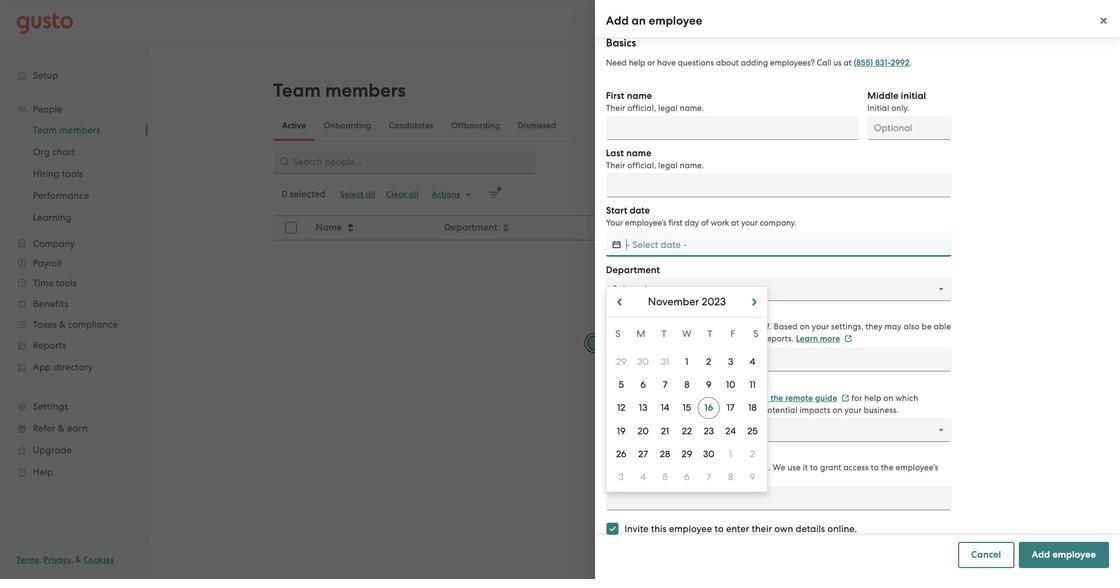 Task type: describe. For each thing, give the bounding box(es) containing it.
typing
[[697, 463, 721, 473]]

invite
[[625, 524, 649, 535]]

employee's inside start date your employee's first day of work at your company.
[[625, 218, 667, 228]]

other
[[740, 406, 760, 416]]

offboarding button
[[443, 113, 509, 139]]

add for add an employee
[[606, 14, 629, 28]]

time
[[740, 322, 757, 332]]

your inside for help on which location to select and learn about other potential impacts on your business.
[[845, 406, 862, 416]]

name
[[315, 222, 342, 234]]

1 horizontal spatial 5 button
[[654, 467, 676, 489]]

details
[[796, 524, 825, 535]]

and inside managers can approve hours and time off. based on your settings, they may also be able to access or edit information about their reports.
[[722, 322, 738, 332]]

be inside managers can approve hours and time off. based on your settings, they may also be able to access or edit information about their reports.
[[922, 322, 932, 332]]

at inside start date your employee's first day of work at your company.
[[731, 218, 739, 228]]

work inside start date your employee's first day of work at your company.
[[711, 218, 729, 228]]

1 horizontal spatial 4 button
[[742, 351, 764, 373]]

31
[[661, 357, 669, 368]]

department button
[[438, 217, 629, 240]]

select
[[340, 190, 364, 200]]

1 horizontal spatial the
[[771, 394, 784, 404]]

type
[[811, 222, 831, 234]]

manager (optional)
[[606, 309, 692, 321]]

add a team member drawer dialog
[[595, 0, 1121, 580]]

their for last
[[606, 161, 626, 171]]

grant
[[821, 463, 842, 473]]

us
[[834, 58, 842, 68]]

all for clear all
[[409, 190, 419, 200]]

able
[[934, 322, 952, 332]]

to inside for help on which location to select and learn about other potential impacts on your business.
[[640, 406, 648, 416]]

invite this employee to enter their own details online.
[[625, 524, 858, 535]]

hours
[[699, 322, 720, 332]]

check the remote guide
[[747, 394, 838, 404]]

23 button
[[698, 421, 720, 443]]

1 vertical spatial 8 button
[[720, 467, 742, 489]]

16
[[705, 403, 713, 414]]

employee for an
[[649, 14, 703, 28]]

20 button
[[632, 421, 654, 443]]

9 for bottom '9' button
[[750, 472, 756, 483]]

0 horizontal spatial 8 button
[[676, 374, 698, 396]]

f
[[731, 329, 736, 340]]

account menu element
[[909, 0, 1104, 47]]

last
[[606, 148, 624, 159]]

Start date field
[[626, 233, 952, 257]]

select all
[[340, 190, 375, 200]]

active button
[[273, 113, 315, 139]]

0 vertical spatial or
[[648, 58, 655, 68]]

0 horizontal spatial work
[[688, 394, 707, 404]]

potential
[[763, 406, 798, 416]]

1 horizontal spatial 3 button
[[720, 351, 742, 373]]

0 vertical spatial 6
[[641, 380, 646, 391]]

managers can approve hours and time off. based on your settings, they may also be able to access or edit information about their reports.
[[606, 322, 952, 344]]

18 button
[[742, 397, 764, 419]]

7 for rightmost 7 button
[[707, 472, 711, 483]]

0 horizontal spatial 30
[[638, 357, 649, 368]]

0 horizontal spatial 4
[[641, 472, 646, 483]]

1 vertical spatial 2
[[750, 449, 755, 460]]

call
[[817, 58, 832, 68]]

guide
[[815, 394, 838, 404]]

1 vertical spatial 9 button
[[742, 467, 764, 489]]

initial
[[868, 103, 890, 113]]

9 for the top '9' button
[[706, 380, 712, 391]]

25
[[748, 426, 758, 437]]

2 horizontal spatial the
[[881, 463, 894, 473]]

employee for this
[[669, 524, 713, 535]]

add for add employee
[[1032, 550, 1051, 561]]

your up location
[[614, 394, 631, 404]]

a
[[912, 87, 918, 98]]

2992
[[891, 58, 910, 68]]

about inside for help on which location to select and learn about other potential impacts on your business.
[[714, 406, 738, 416]]

First name field
[[606, 116, 859, 140]]

0 horizontal spatial 8
[[685, 380, 690, 391]]

w
[[683, 329, 692, 340]]

candidates button
[[380, 113, 443, 139]]

name button
[[309, 217, 437, 240]]

0 vertical spatial 6 button
[[632, 374, 654, 396]]

home image
[[16, 12, 73, 34]]

0 vertical spatial 29 button
[[611, 351, 632, 373]]

0 selected
[[282, 189, 326, 200]]

initial
[[901, 90, 927, 102]]

middle initial initial only.
[[868, 90, 927, 113]]

cancel
[[971, 550, 1002, 561]]

Last name field
[[606, 173, 952, 198]]

29 for the bottommost 29 'button'
[[682, 449, 692, 460]]

to left enter
[[715, 524, 724, 535]]

select all button
[[335, 186, 381, 204]]

to right it
[[810, 463, 818, 473]]

0 vertical spatial 2 button
[[698, 351, 720, 373]]

12
[[617, 403, 626, 414]]

1 vertical spatial 30
[[703, 449, 715, 460]]

we
[[773, 463, 786, 473]]

members
[[325, 79, 406, 102]]

27 button
[[632, 444, 654, 466]]

3 for left 3 button
[[619, 472, 624, 483]]

they
[[866, 322, 883, 332]]

be inside 'personal email please be extra careful typing the address. we use it to grant access to the employee's sensitive information.'
[[633, 463, 643, 473]]

 button
[[607, 287, 633, 317]]

0 horizontal spatial the
[[724, 463, 736, 473]]

manager
[[606, 309, 648, 321]]

offboarding
[[451, 121, 500, 131]]

28
[[660, 449, 670, 460]]


[[750, 297, 760, 307]]

if your employee will work remotely,
[[606, 394, 745, 404]]

Invite this employee to enter their own details online. checkbox
[[601, 518, 625, 542]]

off.
[[759, 322, 772, 332]]

1 horizontal spatial 7 button
[[698, 467, 720, 489]]

middle
[[868, 90, 899, 102]]

official, for first name
[[628, 103, 656, 113]]

31 button
[[654, 351, 676, 373]]

0 horizontal spatial 3 button
[[611, 467, 632, 489]]

0 vertical spatial 9 button
[[698, 374, 720, 396]]

1 vertical spatial their
[[752, 524, 772, 535]]

1 vertical spatial 29 button
[[676, 444, 698, 466]]

.
[[910, 58, 912, 68]]

20
[[638, 426, 649, 437]]

enter
[[726, 524, 750, 535]]

name. for last name
[[680, 161, 704, 171]]

1 horizontal spatial 6
[[684, 472, 690, 483]]

legal for first name
[[659, 103, 678, 113]]

Personal email field
[[606, 487, 952, 511]]

need help or have questions about adding employees? call us at (855) 831-2992 .
[[606, 58, 912, 68]]

Manager field
[[606, 348, 952, 372]]

reports.
[[764, 334, 794, 344]]

official, for last name
[[628, 161, 656, 171]]

settings,
[[832, 322, 864, 332]]

2 horizontal spatial on
[[884, 394, 894, 404]]

0 vertical spatial 7 button
[[654, 374, 676, 396]]

2 t from the left
[[708, 329, 713, 340]]

all for select all
[[366, 190, 375, 200]]

email
[[647, 450, 671, 462]]

0 vertical spatial about
[[716, 58, 739, 68]]

0 horizontal spatial 1 button
[[676, 351, 698, 373]]

0 horizontal spatial 4 button
[[632, 467, 654, 489]]

1 for right '1' button
[[729, 449, 733, 460]]

21 button
[[654, 421, 676, 443]]

add a team member
[[891, 87, 982, 98]]

no
[[613, 340, 626, 351]]

selected
[[290, 189, 326, 200]]

1 horizontal spatial 4
[[750, 357, 756, 368]]

add employee
[[1032, 550, 1096, 561]]

business.
[[864, 406, 899, 416]]

28 button
[[654, 444, 676, 466]]

first name their official, legal name.
[[606, 90, 704, 113]]

company.
[[760, 218, 797, 228]]

team
[[920, 87, 943, 98]]

department inside add a team member drawer dialog
[[606, 265, 660, 276]]

month  2023-11 element
[[610, 351, 764, 489]]

impacts
[[800, 406, 831, 416]]

1 horizontal spatial 6 button
[[676, 467, 698, 489]]

calendar outline image
[[613, 240, 621, 251]]

0 vertical spatial 2
[[707, 357, 712, 368]]

managers
[[606, 322, 646, 332]]

 button
[[742, 287, 768, 317]]

name for first name
[[627, 90, 652, 102]]



Task type: vqa. For each thing, say whether or not it's contained in the screenshot.
right included
no



Task type: locate. For each thing, give the bounding box(es) containing it.
privacy
[[44, 556, 71, 566]]

2 official, from the top
[[628, 161, 656, 171]]

or left have
[[648, 58, 655, 68]]

13
[[639, 403, 648, 414]]

0 vertical spatial 30 button
[[632, 351, 654, 373]]

1 vertical spatial 4 button
[[632, 467, 654, 489]]

7 right careful
[[707, 472, 711, 483]]

0 vertical spatial 29
[[616, 357, 627, 368]]

1 all from the left
[[366, 190, 375, 200]]

1 name. from the top
[[680, 103, 704, 113]]

1 for left '1' button
[[686, 357, 689, 368]]

1 vertical spatial 7 button
[[698, 467, 720, 489]]

1 horizontal spatial t
[[708, 329, 713, 340]]

0 vertical spatial 5 button
[[611, 374, 632, 396]]

1 horizontal spatial 1 button
[[720, 444, 742, 466]]

4 up 11
[[750, 357, 756, 368]]

29 for the top 29 'button'
[[616, 357, 627, 368]]

29 button right 28
[[676, 444, 698, 466]]

help for or
[[629, 58, 646, 68]]

department inside button
[[444, 222, 497, 234]]

work up learn
[[688, 394, 707, 404]]

2 vertical spatial on
[[833, 406, 843, 416]]

all right the clear
[[409, 190, 419, 200]]

their inside last name their official, legal name.
[[606, 161, 626, 171]]

30 up the "typing"
[[703, 449, 715, 460]]

legal inside first name their official, legal name.
[[659, 103, 678, 113]]

8
[[685, 380, 690, 391], [728, 472, 734, 483]]

0 selected status
[[282, 189, 326, 200]]

1 horizontal spatial work
[[711, 218, 729, 228]]

first
[[669, 218, 683, 228]]

opens in a new tab image
[[845, 336, 852, 343], [842, 395, 850, 403]]

15
[[683, 403, 691, 414]]

1 horizontal spatial 8 button
[[720, 467, 742, 489]]

your up 'learn more'
[[812, 322, 829, 332]]

november
[[648, 296, 699, 309]]

1 horizontal spatial 2
[[750, 449, 755, 460]]

employee inside button
[[1053, 550, 1096, 561]]

1 vertical spatial about
[[719, 334, 742, 344]]

0 horizontal spatial t
[[662, 329, 667, 340]]

9 left we
[[750, 472, 756, 483]]

0 horizontal spatial all
[[366, 190, 375, 200]]

onboarding button
[[315, 113, 380, 139]]

date
[[630, 205, 650, 217]]

1 horizontal spatial access
[[844, 463, 869, 473]]

8 button up 15
[[676, 374, 698, 396]]

s up no
[[616, 329, 621, 340]]

name inside last name their official, legal name.
[[627, 148, 652, 159]]

2 vertical spatial about
[[714, 406, 738, 416]]

1 vertical spatial 7
[[707, 472, 711, 483]]

and inside for help on which location to select and learn about other potential impacts on your business.
[[674, 406, 690, 416]]

0 vertical spatial 4 button
[[742, 351, 764, 373]]

new notifications image
[[489, 189, 500, 200]]

1 vertical spatial at
[[731, 218, 739, 228]]

name. inside last name their official, legal name.
[[680, 161, 704, 171]]

add employee button
[[1019, 543, 1110, 569]]

6 left the "typing"
[[684, 472, 690, 483]]

30 button down 23 button
[[698, 444, 720, 466]]

6 button down 28 button
[[676, 467, 698, 489]]

9 left '10'
[[706, 380, 712, 391]]

on down guide
[[833, 406, 843, 416]]

found
[[661, 340, 686, 351]]

5 down email
[[663, 472, 668, 483]]

opens in a new tab image inside learn more link
[[845, 336, 852, 343]]

5 button down email
[[654, 467, 676, 489]]

name. up first name field
[[680, 103, 704, 113]]

0 horizontal spatial 5
[[619, 380, 624, 391]]

5 button
[[611, 374, 632, 396], [654, 467, 676, 489]]

remotely,
[[709, 394, 745, 404]]

0 vertical spatial 3 button
[[720, 351, 742, 373]]

1 vertical spatial 3
[[619, 472, 624, 483]]

use
[[788, 463, 801, 473]]

1 vertical spatial help
[[865, 394, 882, 404]]

be down 27
[[633, 463, 643, 473]]

at right us
[[844, 58, 852, 68]]

all right 'select'
[[366, 190, 375, 200]]

7 button up the "14" button
[[654, 374, 676, 396]]

0 horizontal spatial be
[[633, 463, 643, 473]]

, left &
[[71, 556, 74, 566]]

access inside 'personal email please be extra careful typing the address. we use it to grant access to the employee's sensitive information.'
[[844, 463, 869, 473]]

about down remotely, at right
[[714, 406, 738, 416]]

your down for
[[845, 406, 862, 416]]

people
[[628, 340, 659, 351]]

1 vertical spatial official,
[[628, 161, 656, 171]]

0 horizontal spatial ,
[[39, 556, 41, 566]]

opens in a new tab image for check the remote guide
[[842, 395, 850, 403]]

1 vertical spatial add
[[891, 87, 909, 98]]

team
[[273, 79, 321, 102]]

your inside managers can approve hours and time off. based on your settings, they may also be able to access or edit information about their reports.
[[812, 322, 829, 332]]

it
[[803, 463, 808, 473]]

new notifications image
[[489, 189, 500, 200]]

1 vertical spatial 2 button
[[742, 444, 764, 466]]

can
[[648, 322, 662, 332]]

help up business.
[[865, 394, 882, 404]]

your
[[606, 218, 623, 228]]

0 horizontal spatial 9
[[706, 380, 712, 391]]

5 for top 5 button
[[619, 380, 624, 391]]

at right of
[[731, 218, 739, 228]]

29 button
[[611, 351, 632, 373], [676, 444, 698, 466]]

0 horizontal spatial access
[[616, 334, 642, 344]]

0 vertical spatial name
[[627, 90, 652, 102]]

t up found
[[662, 329, 667, 340]]

learn
[[796, 334, 818, 344]]

dismissed button
[[509, 113, 565, 139]]

opens in a new tab image for learn more
[[845, 336, 852, 343]]

29 down no
[[616, 357, 627, 368]]

30 button
[[632, 351, 654, 373], [698, 444, 720, 466]]

0 horizontal spatial 2 button
[[698, 351, 720, 373]]

3 down personal
[[619, 472, 624, 483]]

2 all from the left
[[409, 190, 419, 200]]

name right last
[[627, 148, 652, 159]]

3 up '10'
[[728, 357, 734, 368]]

own
[[775, 524, 794, 535]]

employees?
[[770, 58, 815, 68]]

0 vertical spatial 5
[[619, 380, 624, 391]]

16 button
[[698, 398, 720, 420]]

0 horizontal spatial 9 button
[[698, 374, 720, 396]]

member
[[945, 87, 982, 98]]

0 horizontal spatial 3
[[619, 472, 624, 483]]

3 for the rightmost 3 button
[[728, 357, 734, 368]]

or left edit
[[644, 334, 652, 344]]

1 horizontal spatial 9
[[750, 472, 756, 483]]

30 down people
[[638, 357, 649, 368]]

9 button left we
[[742, 467, 764, 489]]

1 , from the left
[[39, 556, 41, 566]]

legal down have
[[659, 103, 678, 113]]

to down the managers
[[606, 334, 614, 344]]

11 button
[[742, 374, 764, 396]]

1 s from the left
[[616, 329, 621, 340]]

location
[[606, 406, 638, 416]]

2 up address.
[[750, 449, 755, 460]]

29 button up work
[[611, 351, 632, 373]]

0 vertical spatial help
[[629, 58, 646, 68]]

to left select on the right bottom of page
[[640, 406, 648, 416]]

2 their from the top
[[606, 161, 626, 171]]

legal
[[659, 103, 678, 113], [659, 161, 678, 171]]

12 button
[[611, 397, 632, 419]]

29 up careful
[[682, 449, 692, 460]]

and down will
[[674, 406, 690, 416]]

0 horizontal spatial s
[[616, 329, 621, 340]]

2 button down information
[[698, 351, 720, 373]]

help inside for help on which location to select and learn about other potential impacts on your business.
[[865, 394, 882, 404]]

24 button
[[720, 421, 742, 443]]

their inside first name their official, legal name.
[[606, 103, 626, 113]]

november 2023 button
[[633, 287, 742, 317]]

day
[[685, 218, 699, 228]]

0 vertical spatial 1
[[686, 357, 689, 368]]

0 horizontal spatial 29
[[616, 357, 627, 368]]

their inside managers can approve hours and time off. based on your settings, they may also be able to access or edit information about their reports.
[[744, 334, 762, 344]]

1 horizontal spatial at
[[844, 58, 852, 68]]

terms
[[16, 556, 39, 566]]

1 official, from the top
[[628, 103, 656, 113]]

1 t from the left
[[662, 329, 667, 340]]

1 vertical spatial employee's
[[896, 463, 939, 473]]

access right grant
[[844, 463, 869, 473]]

work
[[711, 218, 729, 228], [688, 394, 707, 404]]

about inside managers can approve hours and time off. based on your settings, they may also be able to access or edit information about their reports.
[[719, 334, 742, 344]]

legal inside last name their official, legal name.
[[659, 161, 678, 171]]

privacy link
[[44, 556, 71, 566]]

1 button down the 24 button
[[720, 444, 742, 466]]

10 button
[[720, 374, 742, 396]]

employee for your
[[633, 394, 671, 404]]

2 legal from the top
[[659, 161, 678, 171]]

1 vertical spatial opens in a new tab image
[[842, 395, 850, 403]]

7 up if your employee will work remotely,
[[663, 380, 668, 391]]

2 down information
[[707, 357, 712, 368]]

Select all rows on this page checkbox
[[279, 216, 303, 240]]

questions
[[678, 58, 714, 68]]

1 vertical spatial 5 button
[[654, 467, 676, 489]]

cookies button
[[84, 554, 114, 567]]

name inside first name their official, legal name.
[[627, 90, 652, 102]]

1 horizontal spatial s
[[754, 329, 759, 340]]

30 button left 31
[[632, 351, 654, 373]]

their down last
[[606, 161, 626, 171]]

check the remote guide link
[[747, 394, 850, 404]]

1 vertical spatial be
[[633, 463, 643, 473]]

address
[[632, 380, 667, 391]]

based
[[774, 322, 798, 332]]

6 button up 13 'button' at the bottom right of page
[[632, 374, 654, 396]]

0 vertical spatial work
[[711, 218, 729, 228]]

1 horizontal spatial employee's
[[896, 463, 939, 473]]

2 name. from the top
[[680, 161, 704, 171]]

5 button up 12 button
[[611, 374, 632, 396]]

1 vertical spatial 1
[[729, 449, 733, 460]]

0 vertical spatial 8
[[685, 380, 690, 391]]

dismissed
[[518, 121, 556, 131]]

add for add a team member
[[891, 87, 909, 98]]

select
[[650, 406, 672, 416]]

to right grant
[[871, 463, 879, 473]]

name. inside first name their official, legal name.
[[680, 103, 704, 113]]

to
[[606, 334, 614, 344], [640, 406, 648, 416], [810, 463, 818, 473], [871, 463, 879, 473], [715, 524, 724, 535]]

your left company.
[[741, 218, 758, 228]]

10
[[726, 380, 736, 391]]

an
[[632, 14, 646, 28]]

5 for right 5 button
[[663, 472, 668, 483]]

8 right the "typing"
[[728, 472, 734, 483]]

2 button down 25 button
[[742, 444, 764, 466]]

about left 'adding'
[[716, 58, 739, 68]]

to inside managers can approve hours and time off. based on your settings, they may also be able to access or edit information about their reports.
[[606, 334, 614, 344]]

t right w
[[708, 329, 713, 340]]

1 vertical spatial 29
[[682, 449, 692, 460]]

1 horizontal spatial 29 button
[[676, 444, 698, 466]]

14 button
[[654, 397, 676, 419]]

active
[[282, 121, 306, 131]]

3 button down personal
[[611, 467, 632, 489]]

0 vertical spatial at
[[844, 58, 852, 68]]

terms , privacy , & cookies
[[16, 556, 114, 566]]

or inside managers can approve hours and time off. based on your settings, they may also be able to access or edit information about their reports.
[[644, 334, 652, 344]]

your inside start date your employee's first day of work at your company.
[[741, 218, 758, 228]]

0 horizontal spatial 30 button
[[632, 351, 654, 373]]

4 button down 27 button
[[632, 467, 654, 489]]

(855) 831-2992 link
[[854, 58, 910, 68]]

7 for 7 button to the top
[[663, 380, 668, 391]]

Middle initial field
[[868, 116, 952, 140]]

6 up 13 'button' at the bottom right of page
[[641, 380, 646, 391]]

2 s from the left
[[754, 329, 759, 340]]

0 horizontal spatial 1
[[686, 357, 689, 368]]

1 down 24
[[729, 449, 733, 460]]

or
[[648, 58, 655, 68], [644, 334, 652, 344]]

5
[[619, 380, 624, 391], [663, 472, 668, 483]]

9 button left '10'
[[698, 374, 720, 396]]

opens in a new tab image inside check the remote guide link
[[842, 395, 850, 403]]

name. up start date your employee's first day of work at your company.
[[680, 161, 704, 171]]

1 their from the top
[[606, 103, 626, 113]]

cancel button
[[958, 543, 1015, 569]]

approve
[[664, 322, 697, 332]]

information
[[671, 334, 717, 344]]

3 button up '10'
[[720, 351, 742, 373]]

november 2023
[[648, 296, 726, 309]]

of
[[701, 218, 709, 228]]

1 vertical spatial their
[[606, 161, 626, 171]]

m
[[637, 329, 646, 340]]

22
[[682, 426, 692, 437]]

help right need
[[629, 58, 646, 68]]

be
[[922, 322, 932, 332], [633, 463, 643, 473]]

name right first
[[627, 90, 652, 102]]

online.
[[828, 524, 858, 535]]

basics
[[606, 37, 636, 49]]

opens in a new tab image down settings,
[[845, 336, 852, 343]]

will
[[673, 394, 686, 404]]

team members tab list
[[273, 111, 996, 141]]


[[614, 297, 625, 307]]

t
[[662, 329, 667, 340], [708, 329, 713, 340]]

1 legal from the top
[[659, 103, 678, 113]]

0 vertical spatial and
[[722, 322, 738, 332]]

22 button
[[676, 421, 698, 443]]

8 button down the 24 button
[[720, 467, 742, 489]]

legal down the team members tab list
[[659, 161, 678, 171]]

their down time
[[744, 334, 762, 344]]

0 horizontal spatial employee's
[[625, 218, 667, 228]]

0 horizontal spatial department
[[444, 222, 497, 234]]

0 horizontal spatial 29 button
[[611, 351, 632, 373]]

terms link
[[16, 556, 39, 566]]

26 button
[[611, 444, 632, 466]]

4 right sensitive at the right bottom of page
[[641, 472, 646, 483]]

name for last name
[[627, 148, 652, 159]]

candidates
[[389, 121, 434, 131]]

also
[[904, 322, 920, 332]]

1 horizontal spatial 29
[[682, 449, 692, 460]]

1 button right 31
[[676, 351, 698, 373]]

0 vertical spatial 4
[[750, 357, 756, 368]]

0 vertical spatial 9
[[706, 380, 712, 391]]

access inside managers can approve hours and time off. based on your settings, they may also be able to access or edit information about their reports.
[[616, 334, 642, 344]]

0 vertical spatial department
[[444, 222, 497, 234]]

1 vertical spatial 8
[[728, 472, 734, 483]]

access down the managers
[[616, 334, 642, 344]]

name. for first name
[[680, 103, 704, 113]]

official, inside last name their official, legal name.
[[628, 161, 656, 171]]

9 button
[[698, 374, 720, 396], [742, 467, 764, 489]]

1 vertical spatial 30 button
[[698, 444, 720, 466]]

17 button
[[720, 397, 742, 419]]

their left own
[[752, 524, 772, 535]]

1 vertical spatial 6
[[684, 472, 690, 483]]

1 horizontal spatial 8
[[728, 472, 734, 483]]

their down first
[[606, 103, 626, 113]]

7 button
[[654, 374, 676, 396], [698, 467, 720, 489]]

1 horizontal spatial all
[[409, 190, 419, 200]]

if
[[606, 394, 611, 404]]

1 horizontal spatial 30 button
[[698, 444, 720, 466]]

0 vertical spatial employee's
[[625, 218, 667, 228]]

on inside managers can approve hours and time off. based on your settings, they may also be able to access or edit information about their reports.
[[800, 322, 810, 332]]

7
[[663, 380, 668, 391], [707, 472, 711, 483]]

s left the off.
[[754, 329, 759, 340]]

1 horizontal spatial 1
[[729, 449, 733, 460]]

personal email please be extra careful typing the address. we use it to grant access to the employee's sensitive information.
[[606, 450, 939, 484]]

this
[[651, 524, 667, 535]]

1 down found
[[686, 357, 689, 368]]

information.
[[641, 474, 689, 484]]

, left privacy
[[39, 556, 41, 566]]

and left time
[[722, 322, 738, 332]]

2 , from the left
[[71, 556, 74, 566]]

legal for last name
[[659, 161, 678, 171]]

1 horizontal spatial 7
[[707, 472, 711, 483]]

at
[[844, 58, 852, 68], [731, 218, 739, 228]]

0 vertical spatial be
[[922, 322, 932, 332]]

19
[[617, 426, 626, 437]]

their for first
[[606, 103, 626, 113]]

2 vertical spatial add
[[1032, 550, 1051, 561]]

0 vertical spatial access
[[616, 334, 642, 344]]

0 horizontal spatial and
[[674, 406, 690, 416]]

help for on
[[865, 394, 882, 404]]

opens in a new tab image left for
[[842, 395, 850, 403]]

8 up will
[[685, 380, 690, 391]]

18
[[749, 403, 757, 414]]

official, inside first name their official, legal name.
[[628, 103, 656, 113]]

1 vertical spatial legal
[[659, 161, 678, 171]]

1 horizontal spatial help
[[865, 394, 882, 404]]

on up business.
[[884, 394, 894, 404]]

Search people... field
[[273, 150, 536, 174]]

4 button up 11
[[742, 351, 764, 373]]

on up learn
[[800, 322, 810, 332]]

department down new notifications icon
[[444, 222, 497, 234]]

7 button right careful
[[698, 467, 720, 489]]

1 horizontal spatial and
[[722, 322, 738, 332]]

department down the calendar outline image
[[606, 265, 660, 276]]

0 horizontal spatial on
[[800, 322, 810, 332]]

1 vertical spatial work
[[688, 394, 707, 404]]

about down time
[[719, 334, 742, 344]]

employee's inside 'personal email please be extra careful typing the address. we use it to grant access to the employee's sensitive information.'
[[896, 463, 939, 473]]

1 vertical spatial 4
[[641, 472, 646, 483]]

1 vertical spatial 9
[[750, 472, 756, 483]]

careful
[[668, 463, 694, 473]]

1 horizontal spatial on
[[833, 406, 843, 416]]

work right of
[[711, 218, 729, 228]]

be right also
[[922, 322, 932, 332]]

5 up 12
[[619, 380, 624, 391]]

more
[[820, 334, 840, 344]]



